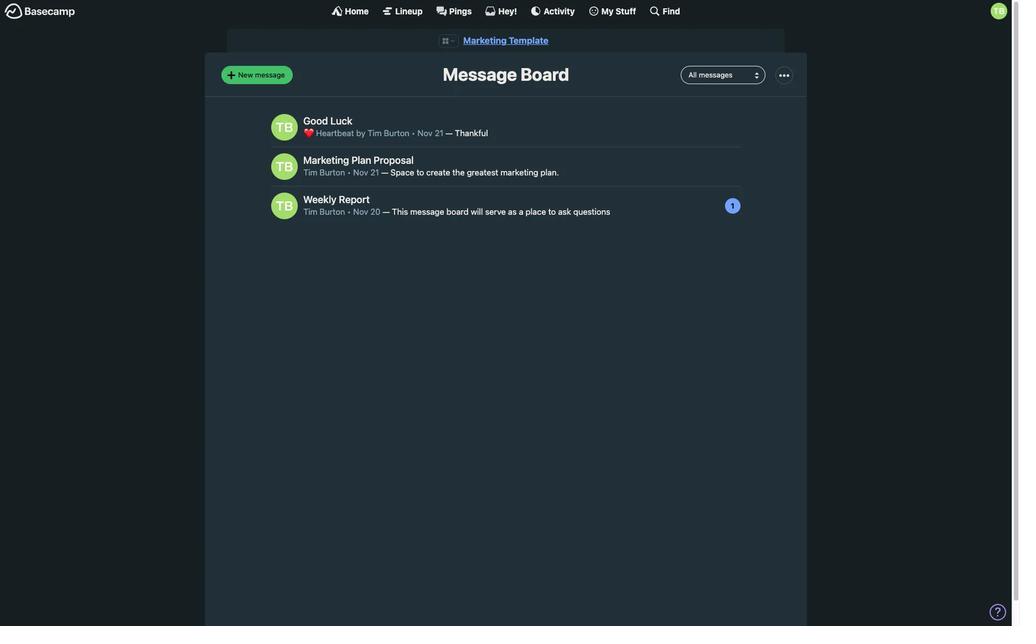 Task type: vqa. For each thing, say whether or not it's contained in the screenshot.
the leftmost every
no



Task type: locate. For each thing, give the bounding box(es) containing it.
proposal
[[374, 155, 414, 166]]

plan
[[352, 155, 371, 166]]

0 vertical spatial nov 21 element
[[418, 128, 444, 138]]

— inside the good luck ❤️ heartbeat by              tim burton • nov 21 —           thankful
[[446, 128, 453, 138]]

questions
[[574, 207, 611, 217]]

tim inside weekly report tim burton • nov 20 —           this message board will serve as a place to ask questions
[[303, 207, 318, 217]]

21 inside marketing plan proposal tim burton • nov 21 —           space to create the greatest marketing plan.
[[371, 167, 379, 177]]

tim burton image inside the main element
[[991, 3, 1008, 19]]

burton up proposal
[[384, 128, 410, 138]]

2 vertical spatial —
[[383, 207, 390, 217]]

message right new in the left top of the page
[[255, 70, 285, 79]]

to right space
[[417, 167, 424, 177]]

0 vertical spatial 21
[[435, 128, 444, 138]]

2 vertical spatial nov
[[353, 207, 368, 217]]

1 vertical spatial tim burton image
[[271, 153, 298, 180]]

to inside weekly report tim burton • nov 20 —           this message board will serve as a place to ask questions
[[549, 207, 556, 217]]

message right this
[[410, 207, 444, 217]]

1 vertical spatial nov
[[353, 167, 368, 177]]

1 vertical spatial tim
[[303, 167, 318, 177]]

main element
[[0, 0, 1012, 22]]

1 vertical spatial burton
[[320, 167, 345, 177]]

1 vertical spatial to
[[549, 207, 556, 217]]

21
[[435, 128, 444, 138], [371, 167, 379, 177]]

marketing inside marketing plan proposal tim burton • nov 21 —           space to create the greatest marketing plan.
[[303, 155, 349, 166]]

1 horizontal spatial marketing
[[463, 35, 507, 45]]

0 vertical spatial to
[[417, 167, 424, 177]]

tim down weekly on the top left of the page
[[303, 207, 318, 217]]

— right 20
[[383, 207, 390, 217]]

1 tim burton image from the top
[[271, 114, 298, 141]]

tim burton image for good
[[271, 114, 298, 141]]

this
[[392, 207, 408, 217]]

tim burton image left weekly on the top left of the page
[[271, 193, 298, 219]]

0 vertical spatial tim burton image
[[271, 114, 298, 141]]

• inside marketing plan proposal tim burton • nov 21 —           space to create the greatest marketing plan.
[[347, 167, 351, 177]]

to
[[417, 167, 424, 177], [549, 207, 556, 217]]

• inside the good luck ❤️ heartbeat by              tim burton • nov 21 —           thankful
[[412, 128, 416, 138]]

nov down plan
[[353, 167, 368, 177]]

•
[[412, 128, 416, 138], [347, 167, 351, 177], [347, 207, 351, 217]]

marketing for plan
[[303, 155, 349, 166]]

activity link
[[531, 6, 575, 17]]

marketing template link
[[463, 35, 549, 45]]

tim burton image left ❤️
[[271, 114, 298, 141]]

tim burton image
[[271, 114, 298, 141], [271, 193, 298, 219]]

home
[[345, 6, 369, 16]]

burton up weekly on the top left of the page
[[320, 167, 345, 177]]

my stuff
[[602, 6, 636, 16]]

weekly report tim burton • nov 20 —           this message board will serve as a place to ask questions
[[303, 194, 611, 217]]

0 horizontal spatial marketing
[[303, 155, 349, 166]]

1 vertical spatial •
[[347, 167, 351, 177]]

a
[[519, 207, 524, 217]]

1 vertical spatial tim burton image
[[271, 193, 298, 219]]

1 vertical spatial marketing
[[303, 155, 349, 166]]

0 vertical spatial •
[[412, 128, 416, 138]]

— down proposal
[[381, 167, 389, 177]]

• up proposal
[[412, 128, 416, 138]]

21 down plan
[[371, 167, 379, 177]]

message
[[255, 70, 285, 79], [410, 207, 444, 217]]

pings
[[449, 6, 472, 16]]

to left 'ask'
[[549, 207, 556, 217]]

nov inside weekly report tim burton • nov 20 —           this message board will serve as a place to ask questions
[[353, 207, 368, 217]]

0 horizontal spatial 21
[[371, 167, 379, 177]]

0 vertical spatial nov
[[418, 128, 433, 138]]

nov 21 element down plan
[[353, 167, 379, 177]]

tim
[[368, 128, 382, 138], [303, 167, 318, 177], [303, 207, 318, 217]]

• inside weekly report tim burton • nov 20 —           this message board will serve as a place to ask questions
[[347, 207, 351, 217]]

nov 21 element up marketing plan proposal tim burton • nov 21 —           space to create the greatest marketing plan.
[[418, 128, 444, 138]]

marketing down the heartbeat
[[303, 155, 349, 166]]

1 horizontal spatial 21
[[435, 128, 444, 138]]

serve
[[485, 207, 506, 217]]

0 horizontal spatial message
[[255, 70, 285, 79]]

nov inside the good luck ❤️ heartbeat by              tim burton • nov 21 —           thankful
[[418, 128, 433, 138]]

place
[[526, 207, 546, 217]]

activity
[[544, 6, 575, 16]]

2 vertical spatial burton
[[320, 207, 345, 217]]

2 tim burton image from the top
[[271, 193, 298, 219]]

• up "report"
[[347, 167, 351, 177]]

nov
[[418, 128, 433, 138], [353, 167, 368, 177], [353, 207, 368, 217]]

1 vertical spatial message
[[410, 207, 444, 217]]

1 vertical spatial —
[[381, 167, 389, 177]]

0 vertical spatial tim burton image
[[991, 3, 1008, 19]]

—
[[446, 128, 453, 138], [381, 167, 389, 177], [383, 207, 390, 217]]

1 horizontal spatial tim burton image
[[991, 3, 1008, 19]]

1 horizontal spatial nov 21 element
[[418, 128, 444, 138]]

luck
[[331, 115, 353, 127]]

0 vertical spatial marketing
[[463, 35, 507, 45]]

board
[[521, 64, 569, 85]]

burton inside the good luck ❤️ heartbeat by              tim burton • nov 21 —           thankful
[[384, 128, 410, 138]]

tim burton image
[[991, 3, 1008, 19], [271, 153, 298, 180]]

my
[[602, 6, 614, 16]]

21 left thankful
[[435, 128, 444, 138]]

new message link
[[222, 66, 293, 84]]

find button
[[650, 6, 681, 17]]

2 vertical spatial tim
[[303, 207, 318, 217]]

burton
[[384, 128, 410, 138], [320, 167, 345, 177], [320, 207, 345, 217]]

nov down "report"
[[353, 207, 368, 217]]

0 horizontal spatial nov 21 element
[[353, 167, 379, 177]]

nov up marketing plan proposal tim burton • nov 21 —           space to create the greatest marketing plan.
[[418, 128, 433, 138]]

marketing
[[501, 167, 539, 177]]

— left thankful
[[446, 128, 453, 138]]

1 link
[[725, 198, 741, 214]]

❤️
[[303, 128, 314, 138]]

tim inside the good luck ❤️ heartbeat by              tim burton • nov 21 —           thankful
[[368, 128, 382, 138]]

1 vertical spatial 21
[[371, 167, 379, 177]]

message inside weekly report tim burton • nov 20 —           this message board will serve as a place to ask questions
[[410, 207, 444, 217]]

marketing
[[463, 35, 507, 45], [303, 155, 349, 166]]

1 horizontal spatial to
[[549, 207, 556, 217]]

0 vertical spatial tim
[[368, 128, 382, 138]]

tim up weekly on the top left of the page
[[303, 167, 318, 177]]

nov 21 element for plan
[[353, 167, 379, 177]]

0 vertical spatial —
[[446, 128, 453, 138]]

tim right by
[[368, 128, 382, 138]]

burton inside marketing plan proposal tim burton • nov 21 —           space to create the greatest marketing plan.
[[320, 167, 345, 177]]

hey! button
[[485, 6, 517, 17]]

nov 20 element
[[353, 207, 381, 217]]

0 horizontal spatial to
[[417, 167, 424, 177]]

marketing down hey! popup button
[[463, 35, 507, 45]]

2 vertical spatial •
[[347, 207, 351, 217]]

• down "report"
[[347, 207, 351, 217]]

burton down weekly on the top left of the page
[[320, 207, 345, 217]]

1 vertical spatial nov 21 element
[[353, 167, 379, 177]]

0 vertical spatial message
[[255, 70, 285, 79]]

nov 21 element
[[418, 128, 444, 138], [353, 167, 379, 177]]

0 vertical spatial burton
[[384, 128, 410, 138]]

1 horizontal spatial message
[[410, 207, 444, 217]]

tim burton image for weekly
[[271, 193, 298, 219]]

new
[[238, 70, 253, 79]]

plan.
[[541, 167, 559, 177]]



Task type: describe. For each thing, give the bounding box(es) containing it.
20
[[371, 207, 381, 217]]

home link
[[332, 6, 369, 17]]

pings button
[[436, 6, 472, 17]]

marketing template
[[463, 35, 549, 45]]

ask
[[558, 207, 571, 217]]

good
[[303, 115, 328, 127]]

find
[[663, 6, 681, 16]]

21 inside the good luck ❤️ heartbeat by              tim burton • nov 21 —           thankful
[[435, 128, 444, 138]]

message board
[[443, 64, 569, 85]]

the
[[453, 167, 465, 177]]

weekly
[[303, 194, 337, 206]]

stuff
[[616, 6, 636, 16]]

marketing plan proposal tim burton • nov 21 —           space to create the greatest marketing plan.
[[303, 155, 559, 177]]

lineup link
[[382, 6, 423, 17]]

as
[[508, 207, 517, 217]]

nov 21 element for luck
[[418, 128, 444, 138]]

message
[[443, 64, 517, 85]]

greatest
[[467, 167, 499, 177]]

template
[[509, 35, 549, 45]]

my stuff button
[[588, 6, 636, 17]]

1
[[731, 201, 735, 210]]

good luck ❤️ heartbeat by              tim burton • nov 21 —           thankful
[[303, 115, 488, 138]]

0 horizontal spatial tim burton image
[[271, 153, 298, 180]]

new message
[[238, 70, 285, 79]]

message inside "link"
[[255, 70, 285, 79]]

heartbeat
[[316, 128, 354, 138]]

hey!
[[499, 6, 517, 16]]

nov inside marketing plan proposal tim burton • nov 21 —           space to create the greatest marketing plan.
[[353, 167, 368, 177]]

create
[[427, 167, 450, 177]]

report
[[339, 194, 370, 206]]

thankful
[[455, 128, 488, 138]]

lineup
[[395, 6, 423, 16]]

— inside marketing plan proposal tim burton • nov 21 —           space to create the greatest marketing plan.
[[381, 167, 389, 177]]

space
[[391, 167, 415, 177]]

burton inside weekly report tim burton • nov 20 —           this message board will serve as a place to ask questions
[[320, 207, 345, 217]]

marketing for template
[[463, 35, 507, 45]]

board
[[447, 207, 469, 217]]

— inside weekly report tim burton • nov 20 —           this message board will serve as a place to ask questions
[[383, 207, 390, 217]]

tim inside marketing plan proposal tim burton • nov 21 —           space to create the greatest marketing plan.
[[303, 167, 318, 177]]

by
[[356, 128, 366, 138]]

will
[[471, 207, 483, 217]]

to inside marketing plan proposal tim burton • nov 21 —           space to create the greatest marketing plan.
[[417, 167, 424, 177]]

switch accounts image
[[4, 3, 75, 20]]



